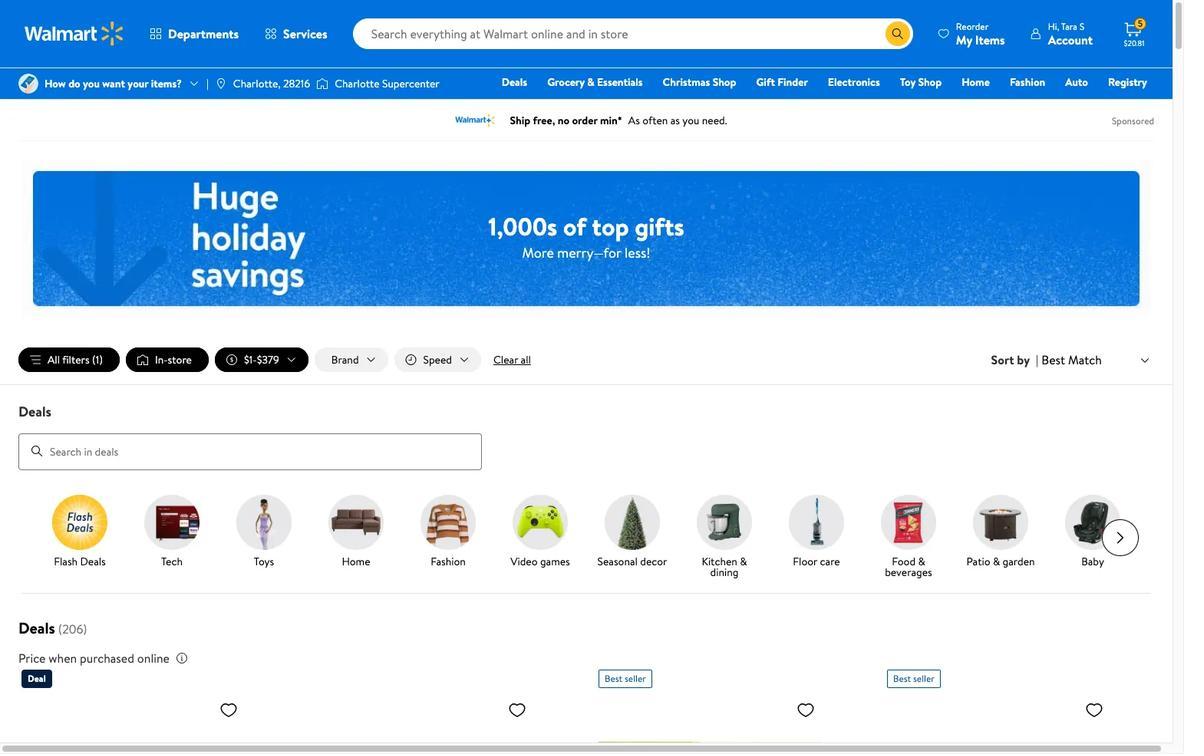 Task type: vqa. For each thing, say whether or not it's contained in the screenshot.
"For"
no



Task type: describe. For each thing, give the bounding box(es) containing it.
deals inside deals search box
[[18, 402, 51, 422]]

flash deals image
[[52, 495, 108, 550]]

want
[[102, 76, 125, 91]]

online
[[137, 650, 170, 667]]

dining
[[711, 565, 739, 580]]

food & beverages
[[886, 554, 933, 580]]

seasonal decor link
[[593, 495, 673, 570]]

best for 'vizio 50" class v-series 4k uhd led smart tv v505-j09' image
[[894, 672, 912, 685]]

charlotte,
[[233, 76, 281, 91]]

registry
[[1109, 74, 1148, 90]]

toys link
[[224, 495, 304, 570]]

floor care link
[[777, 495, 857, 570]]

patio & garden image
[[974, 495, 1029, 550]]

merry—for
[[558, 243, 622, 262]]

items
[[976, 31, 1006, 48]]

$1-$379
[[244, 352, 279, 368]]

by
[[1018, 352, 1031, 369]]

floorcare image
[[789, 495, 845, 550]]

match
[[1069, 352, 1103, 368]]

best inside best match popup button
[[1042, 352, 1066, 368]]

seasonal decor
[[598, 554, 668, 569]]

beverages
[[886, 565, 933, 580]]

huge holiday savings. shop thousands of top gifts. more merry—for less! image
[[22, 160, 1152, 318]]

$20.81
[[1125, 38, 1145, 48]]

flash deals link
[[40, 495, 120, 570]]

(1)
[[92, 352, 103, 368]]

services button
[[252, 15, 341, 52]]

all filters (1) button
[[18, 348, 120, 372]]

1 vertical spatial fashion link
[[409, 495, 488, 570]]

add to favorites list, vizio 50" class v-series 4k uhd led smart tv v505-j09 image
[[1086, 701, 1104, 720]]

deals inside "flash deals" 'link'
[[80, 554, 106, 569]]

legal information image
[[176, 652, 188, 665]]

video
[[511, 554, 538, 569]]

deals up price
[[18, 618, 55, 639]]

& for essentials
[[588, 74, 595, 90]]

sort
[[992, 352, 1015, 369]]

video games link
[[501, 495, 581, 570]]

(206)
[[58, 621, 87, 638]]

Search in deals search field
[[18, 434, 482, 470]]

tech link
[[132, 495, 212, 570]]

supercenter
[[382, 76, 440, 91]]

video games
[[511, 554, 570, 569]]

beats studio buds – true wireless noise cancelling bluetooth earbuds - beats red image
[[310, 695, 533, 755]]

clear all
[[494, 352, 531, 368]]

toys
[[254, 554, 274, 569]]

& for dining
[[740, 554, 748, 569]]

patio
[[967, 554, 991, 569]]

seasonal
[[598, 554, 638, 569]]

search image
[[31, 446, 43, 458]]

debit
[[1056, 96, 1082, 111]]

food & beverages image
[[882, 495, 937, 550]]

all
[[521, 352, 531, 368]]

auto
[[1066, 74, 1089, 90]]

flash
[[54, 554, 78, 569]]

all
[[48, 352, 60, 368]]

price when purchased online
[[18, 650, 170, 667]]

| inside sort and filter section element
[[1037, 352, 1039, 369]]

home image
[[329, 495, 384, 550]]

toy shop
[[900, 74, 942, 90]]

one
[[1030, 96, 1053, 111]]

departments button
[[137, 15, 252, 52]]

sponsored
[[1113, 114, 1155, 127]]

s
[[1080, 20, 1085, 33]]

& for garden
[[994, 554, 1001, 569]]

0 vertical spatial home
[[962, 74, 990, 90]]

best seller for 'vizio 50" class v-series 4k uhd led smart tv v505-j09' image
[[894, 672, 935, 685]]

$1-
[[244, 352, 257, 368]]

shop for christmas shop
[[713, 74, 737, 90]]

how
[[45, 76, 66, 91]]

tech
[[161, 554, 183, 569]]

christmas
[[663, 74, 711, 90]]

patio & garden
[[967, 554, 1036, 569]]

 image for how do you want your items?
[[18, 74, 38, 94]]

baby image
[[1066, 495, 1121, 550]]

kitchen
[[702, 554, 738, 569]]

1 vertical spatial home
[[342, 554, 371, 569]]

of
[[564, 209, 587, 243]]

hi, tara s account
[[1049, 20, 1093, 48]]

account
[[1049, 31, 1093, 48]]

filters
[[62, 352, 90, 368]]

toys image
[[237, 495, 292, 550]]

reorder
[[957, 20, 989, 33]]

Search search field
[[353, 18, 914, 49]]

care
[[820, 554, 841, 569]]

walmart+ link
[[1095, 95, 1155, 112]]

all filters (1)
[[48, 352, 103, 368]]

deals inside deals link
[[502, 74, 528, 90]]

registry link
[[1102, 74, 1155, 91]]

fashion image
[[421, 495, 476, 550]]

add to favorites list, beats studio buds – true wireless noise cancelling bluetooth earbuds - beats red image
[[508, 701, 527, 720]]

services
[[283, 25, 328, 42]]

food & beverages link
[[869, 495, 949, 581]]

how do you want your items?
[[45, 76, 182, 91]]

auto link
[[1059, 74, 1096, 91]]

best seller for crayola my first touch lights art kit, musical doodle board, light up toy, holiday toys for toddlers image
[[605, 672, 646, 685]]

0 horizontal spatial |
[[207, 76, 209, 91]]

grocery & essentials link
[[541, 74, 650, 91]]

hi,
[[1049, 20, 1060, 33]]

price
[[18, 650, 46, 667]]

speed
[[424, 352, 452, 368]]

crayola my first touch lights art kit, musical doodle board, light up toy, holiday toys for toddlers image
[[599, 695, 822, 755]]

departments
[[168, 25, 239, 42]]

0 vertical spatial home link
[[955, 74, 997, 91]]

28216
[[283, 76, 310, 91]]



Task type: locate. For each thing, give the bounding box(es) containing it.
& right grocery
[[588, 74, 595, 90]]

food
[[892, 554, 916, 569]]

1 shop from the left
[[713, 74, 737, 90]]

gift
[[757, 74, 775, 90]]

seller
[[625, 672, 646, 685], [914, 672, 935, 685]]

best match button
[[1039, 350, 1155, 370]]

0 horizontal spatial home link
[[316, 495, 396, 570]]

& right dining
[[740, 554, 748, 569]]

games
[[541, 554, 570, 569]]

seller for 'vizio 50" class v-series 4k uhd led smart tv v505-j09' image
[[914, 672, 935, 685]]

you
[[83, 76, 100, 91]]

shop right toy
[[919, 74, 942, 90]]

christmas shop
[[663, 74, 737, 90]]

garden
[[1003, 554, 1036, 569]]

clear all button
[[488, 348, 537, 372]]

when
[[49, 650, 77, 667]]

fashion
[[1010, 74, 1046, 90], [431, 554, 466, 569]]

next slide for chipmodulewithimages list image
[[1103, 520, 1140, 556]]

sort and filter section element
[[0, 336, 1173, 385]]

0 horizontal spatial fashion
[[431, 554, 466, 569]]

1 best seller from the left
[[605, 672, 646, 685]]

my
[[957, 31, 973, 48]]

seller for crayola my first touch lights art kit, musical doodle board, light up toy, holiday toys for toddlers image
[[625, 672, 646, 685]]

toy
[[900, 74, 916, 90]]

1,000s
[[489, 209, 558, 243]]

2 shop from the left
[[919, 74, 942, 90]]

baby link
[[1054, 495, 1133, 570]]

kitchen & dining link
[[685, 495, 765, 581]]

1 horizontal spatial |
[[1037, 352, 1039, 369]]

best
[[1042, 352, 1066, 368], [605, 672, 623, 685], [894, 672, 912, 685]]

speed button
[[394, 348, 481, 372]]

charlotte, 28216
[[233, 76, 310, 91]]

floor
[[793, 554, 818, 569]]

deals
[[502, 74, 528, 90], [18, 402, 51, 422], [80, 554, 106, 569], [18, 618, 55, 639]]

&
[[588, 74, 595, 90], [740, 554, 748, 569], [919, 554, 926, 569], [994, 554, 1001, 569]]

registry one debit
[[1030, 74, 1148, 111]]

1 seller from the left
[[625, 672, 646, 685]]

gift finder link
[[750, 74, 815, 91]]

& inside kitchen & dining
[[740, 554, 748, 569]]

1 horizontal spatial best seller
[[894, 672, 935, 685]]

tara
[[1062, 20, 1078, 33]]

| right by in the right top of the page
[[1037, 352, 1039, 369]]

gift finder
[[757, 74, 808, 90]]

 image
[[18, 74, 38, 94], [215, 78, 227, 90]]

0 horizontal spatial shop
[[713, 74, 737, 90]]

deals (206)
[[18, 618, 87, 639]]

in-store
[[155, 352, 192, 368]]

2 seller from the left
[[914, 672, 935, 685]]

in-
[[155, 352, 168, 368]]

electronics link
[[821, 74, 887, 91]]

& inside food & beverages
[[919, 554, 926, 569]]

0 horizontal spatial seller
[[625, 672, 646, 685]]

charlotte supercenter
[[335, 76, 440, 91]]

0 horizontal spatial fashion link
[[409, 495, 488, 570]]

your
[[128, 76, 148, 91]]

gifts
[[635, 209, 685, 243]]

add to favorites list, xbox series x video game console, black image
[[220, 701, 238, 720]]

purchased
[[80, 650, 134, 667]]

patio & garden link
[[961, 495, 1041, 570]]

1 vertical spatial home link
[[316, 495, 396, 570]]

0 horizontal spatial home
[[342, 554, 371, 569]]

home down home image
[[342, 554, 371, 569]]

fashion link
[[1004, 74, 1053, 91], [409, 495, 488, 570]]

in-store button
[[126, 348, 209, 372]]

reorder my items
[[957, 20, 1006, 48]]

search icon image
[[892, 28, 904, 40]]

 image left how
[[18, 74, 38, 94]]

1 horizontal spatial seller
[[914, 672, 935, 685]]

walmart+
[[1102, 96, 1148, 111]]

deals up search icon
[[18, 402, 51, 422]]

do
[[68, 76, 80, 91]]

fashion up one in the top right of the page
[[1010, 74, 1046, 90]]

store
[[168, 352, 192, 368]]

2 horizontal spatial best
[[1042, 352, 1066, 368]]

0 horizontal spatial  image
[[18, 74, 38, 94]]

0 horizontal spatial best seller
[[605, 672, 646, 685]]

video games image
[[513, 495, 568, 550]]

Walmart Site-Wide search field
[[353, 18, 914, 49]]

seasonal decor image
[[605, 495, 660, 550]]

items?
[[151, 76, 182, 91]]

1,000s of top gifts more merry—for less!
[[489, 209, 685, 262]]

| right items? at the left of the page
[[207, 76, 209, 91]]

$1-$379 button
[[215, 348, 309, 372]]

1 vertical spatial |
[[1037, 352, 1039, 369]]

$379
[[257, 352, 279, 368]]

 image
[[316, 76, 329, 91]]

charlotte
[[335, 76, 380, 91]]

best for crayola my first touch lights art kit, musical doodle board, light up toy, holiday toys for toddlers image
[[605, 672, 623, 685]]

1 vertical spatial fashion
[[431, 554, 466, 569]]

xbox series x video game console, black image
[[22, 695, 244, 755]]

best seller
[[605, 672, 646, 685], [894, 672, 935, 685]]

one debit link
[[1023, 95, 1089, 112]]

1 horizontal spatial  image
[[215, 78, 227, 90]]

home link
[[955, 74, 997, 91], [316, 495, 396, 570]]

finder
[[778, 74, 808, 90]]

& right 'food'
[[919, 554, 926, 569]]

less!
[[625, 243, 651, 262]]

& right "patio"
[[994, 554, 1001, 569]]

1 horizontal spatial fashion
[[1010, 74, 1046, 90]]

best match
[[1042, 352, 1103, 368]]

|
[[207, 76, 209, 91], [1037, 352, 1039, 369]]

add to favorites list, crayola my first touch lights art kit, musical doodle board, light up toy, holiday toys for toddlers image
[[797, 701, 815, 720]]

5 $20.81
[[1125, 17, 1145, 48]]

 image left charlotte, at the top of page
[[215, 78, 227, 90]]

1 horizontal spatial fashion link
[[1004, 74, 1053, 91]]

grocery
[[548, 74, 585, 90]]

1 horizontal spatial home link
[[955, 74, 997, 91]]

clear
[[494, 352, 518, 368]]

electronics
[[828, 74, 881, 90]]

tech image
[[144, 495, 200, 550]]

deals right the flash
[[80, 554, 106, 569]]

christmas shop link
[[656, 74, 744, 91]]

top
[[592, 209, 629, 243]]

0 vertical spatial fashion link
[[1004, 74, 1053, 91]]

 image for charlotte, 28216
[[215, 78, 227, 90]]

walmart image
[[25, 22, 124, 46]]

0 vertical spatial |
[[207, 76, 209, 91]]

vizio 50" class v-series 4k uhd led smart tv v505-j09 image
[[888, 695, 1110, 755]]

kitchen & dining
[[702, 554, 748, 580]]

0 vertical spatial fashion
[[1010, 74, 1046, 90]]

Deals search field
[[0, 402, 1173, 470]]

1 horizontal spatial home
[[962, 74, 990, 90]]

kitchen and dining image
[[697, 495, 753, 550]]

deal
[[28, 672, 46, 685]]

& for beverages
[[919, 554, 926, 569]]

deals left grocery
[[502, 74, 528, 90]]

shop right the christmas
[[713, 74, 737, 90]]

grocery & essentials
[[548, 74, 643, 90]]

decor
[[641, 554, 668, 569]]

shop for toy shop
[[919, 74, 942, 90]]

1 horizontal spatial shop
[[919, 74, 942, 90]]

5
[[1139, 17, 1144, 30]]

essentials
[[597, 74, 643, 90]]

fashion down fashion image
[[431, 554, 466, 569]]

home down my
[[962, 74, 990, 90]]

more
[[522, 243, 554, 262]]

1 horizontal spatial best
[[894, 672, 912, 685]]

0 horizontal spatial best
[[605, 672, 623, 685]]

floor care
[[793, 554, 841, 569]]

2 best seller from the left
[[894, 672, 935, 685]]



